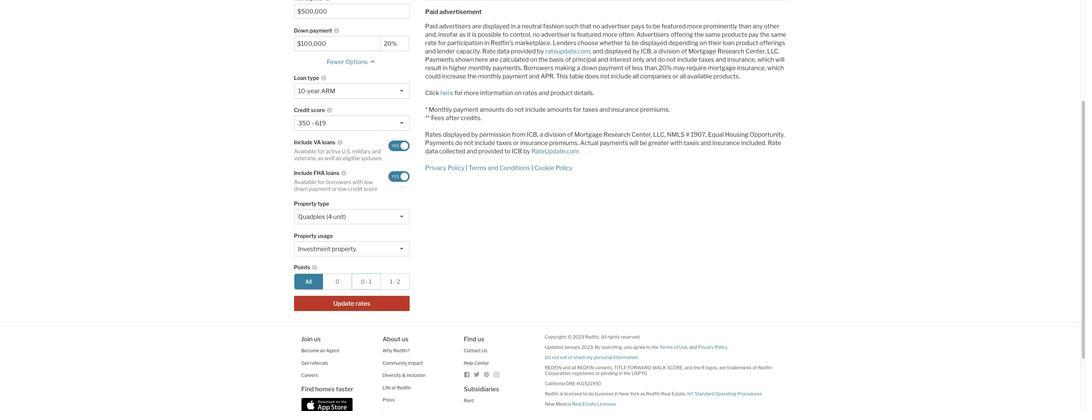 Task type: vqa. For each thing, say whether or not it's contained in the screenshot.
Life at Redfin at the left bottom of the page
yes



Task type: locate. For each thing, give the bounding box(es) containing it.
2 0 from the left
[[361, 279, 365, 285]]

depending
[[669, 39, 699, 46]]

0 up update rates button
[[361, 279, 365, 285]]

premiums. inside rates displayed by permission from icb, a division of mortgage research center, llc, nmls # 1907, equal housing opportunity. payments do not include taxes or insurance premiums. actual payments will be greater with taxes and insurance included. rate data collected and provided to icb by
[[550, 139, 579, 147]]

1 horizontal spatial product
[[736, 39, 759, 46]]

1 vertical spatial premiums.
[[550, 139, 579, 147]]

rateupdate.com
[[532, 148, 579, 155]]

result
[[425, 64, 442, 71]]

here down capacity.
[[476, 56, 488, 63]]

1 horizontal spatial than
[[739, 23, 752, 30]]

are inside redfin and all redfin variants, title forward, walk score, and the r logos, are trademarks of redfin corporation, registered or pending in the uspto.
[[720, 365, 727, 371]]

1 available from the top
[[294, 148, 317, 155]]

icb, up only
[[641, 48, 653, 55]]

0 vertical spatial property
[[294, 201, 317, 207]]

available inside available for active u.s. military and veterans, as well as eligible spouses
[[294, 148, 317, 155]]

january
[[564, 345, 581, 350]]

as left the it
[[459, 31, 466, 38]]

0 horizontal spatial privacy
[[425, 164, 447, 172]]

2 include from the top
[[294, 170, 313, 176]]

insurance inside the * monthly payment amounts do not include amounts for taxes and insurance premiums. ** fees after credits.
[[612, 106, 639, 113]]

than up the pay
[[739, 23, 752, 30]]

of down rateupdate.com link
[[566, 56, 571, 63]]

0 horizontal spatial icb,
[[527, 131, 539, 138]]

2 | from the left
[[532, 164, 533, 172]]

2 available from the top
[[294, 179, 317, 186]]

in right pending
[[619, 371, 623, 377]]

Down payment text field
[[298, 40, 378, 47]]

rate down the opportunity.
[[768, 139, 782, 147]]

0 horizontal spatial real
[[572, 402, 582, 407]]

1 horizontal spatial .
[[728, 345, 729, 350]]

real down licensed
[[572, 402, 582, 407]]

diversity
[[383, 373, 401, 379]]

0 vertical spatial than
[[739, 23, 752, 30]]

0 vertical spatial loans
[[322, 139, 336, 146]]

include for include fha loans
[[294, 170, 313, 176]]

do inside the * monthly payment amounts do not include amounts for taxes and insurance premiums. ** fees after credits.
[[506, 106, 514, 113]]

taxes up the require
[[699, 56, 715, 63]]

0 vertical spatial ,
[[590, 48, 592, 55]]

0 vertical spatial center,
[[746, 48, 766, 55]]

are right logos,
[[720, 365, 727, 371]]

redfin is licensed to do business in new york as redfin real estate. ny standard operating procedures
[[545, 391, 762, 397]]

amounts down this
[[547, 106, 572, 113]]

3 us from the left
[[478, 336, 485, 343]]

1 horizontal spatial down
[[582, 64, 598, 71]]

provided
[[511, 48, 536, 55], [479, 148, 504, 155]]

1 horizontal spatial amounts
[[547, 106, 572, 113]]

2 payments from the top
[[425, 139, 454, 147]]

0 horizontal spatial on
[[515, 89, 522, 97]]

1 vertical spatial than
[[645, 64, 658, 71]]

do up 20%
[[658, 56, 665, 63]]

0 horizontal spatial all
[[305, 279, 312, 285]]

1 horizontal spatial be
[[640, 139, 647, 147]]

center, inside rates displayed by permission from icb, a division of mortgage research center, llc, nmls # 1907, equal housing opportunity. payments do not include taxes or insurance premiums. actual payments will be greater with taxes and insurance included. rate data collected and provided to icb by
[[632, 131, 652, 138]]

0 up update
[[336, 279, 339, 285]]

rate down redfin's
[[483, 48, 496, 55]]

possible
[[478, 31, 502, 38]]

payment
[[310, 27, 332, 34], [599, 64, 624, 71], [503, 73, 528, 80], [454, 106, 479, 113], [309, 186, 331, 192]]

press button
[[383, 397, 395, 403]]

capacity.
[[457, 48, 481, 55]]

center,
[[746, 48, 766, 55], [632, 131, 652, 138]]

1 horizontal spatial 1
[[390, 279, 393, 285]]

loans up active
[[322, 139, 336, 146]]

icb,
[[641, 48, 653, 55], [527, 131, 539, 138]]

1 vertical spatial no
[[533, 31, 540, 38]]

for inside the * monthly payment amounts do not include amounts for taxes and insurance premiums. ** fees after credits.
[[574, 106, 582, 113]]

paid inside paid advertisers are displayed in a neutral fashion such that no advertiser pays to be featured more prominently than any other and, insofar as it is possible to control, no advertiser is featured more often. advertisers offering the same products pay the same rate for participation in redfin's marketplace. lenders choose whether to be displayed depending on their loan product offerings and lender capacity. rate data provided by
[[425, 23, 438, 30]]

find us
[[464, 336, 485, 343]]

0 horizontal spatial .
[[638, 355, 639, 361]]

with inside available for borrowers with low down payment or low credit score
[[353, 179, 363, 186]]

available inside available for borrowers with low down payment or low credit score
[[294, 179, 317, 186]]

score up 619
[[311, 107, 325, 113]]

0 vertical spatial division
[[659, 48, 680, 55]]

1 vertical spatial be
[[632, 39, 639, 46]]

available for veterans,
[[294, 148, 317, 155]]

option group
[[294, 274, 410, 290]]

available up veterans,
[[294, 148, 317, 155]]

0 horizontal spatial insurance
[[521, 139, 548, 147]]

procedures
[[738, 391, 762, 397]]

0 horizontal spatial down
[[294, 186, 308, 192]]

displayed up interest
[[605, 48, 632, 55]]

featured
[[662, 23, 686, 30], [577, 31, 602, 38]]

privacy down collected
[[425, 164, 447, 172]]

available
[[294, 148, 317, 155], [294, 179, 317, 186]]

rate inside paid advertisers are displayed in a neutral fashion such that no advertiser pays to be featured more prominently than any other and, insofar as it is possible to control, no advertiser is featured more often. advertisers offering the same products pay the same rate for participation in redfin's marketplace. lenders choose whether to be displayed depending on their loan product offerings and lender capacity. rate data provided by
[[483, 48, 496, 55]]

1 us from the left
[[314, 336, 321, 343]]

the right "agree"
[[652, 345, 659, 350]]

dre
[[566, 381, 576, 387]]

0 horizontal spatial same
[[706, 31, 721, 38]]

less
[[632, 64, 644, 71]]

0 horizontal spatial find
[[302, 386, 314, 393]]

join
[[302, 336, 313, 343]]

1 vertical spatial advertiser
[[541, 31, 570, 38]]

1 redfin from the left
[[545, 365, 562, 371]]

division up rateupdate.com on the top of page
[[545, 131, 566, 138]]

0 horizontal spatial featured
[[577, 31, 602, 38]]

1 vertical spatial payments
[[425, 139, 454, 147]]

redfin pinterest image
[[484, 372, 490, 378]]

include up from
[[526, 106, 546, 113]]

1 horizontal spatial information
[[614, 355, 638, 361]]

0 vertical spatial no
[[593, 23, 600, 30]]

0 vertical spatial provided
[[511, 48, 536, 55]]

available for payment
[[294, 179, 317, 186]]

0 horizontal spatial 0
[[336, 279, 339, 285]]

rates inside button
[[356, 300, 370, 308]]

1 vertical spatial will
[[630, 139, 639, 147]]

will
[[776, 56, 785, 63], [630, 139, 639, 147]]

click here for more information on rates and product details.
[[425, 89, 595, 97]]

other
[[765, 23, 780, 30]]

do up estate at the right bottom
[[589, 391, 594, 397]]

on inside , and displayed by icb, a division of mortgage research center, llc. payments shown here are calculated on the basis of principal and interest only and do not include taxes and insurance, which will result in higher monthly payments. borrowers making a down payment of less than 20% may require mortgage insurance, which could increase the monthly payment and apr. this table does not include all companies or all available products.
[[530, 56, 538, 63]]

©
[[568, 335, 572, 340]]

press
[[383, 397, 395, 403]]

on
[[700, 39, 707, 46], [530, 56, 538, 63], [515, 89, 522, 97]]

1 vertical spatial rate
[[768, 139, 782, 147]]

1 vertical spatial loans
[[326, 170, 340, 176]]

to down 'often.'
[[625, 39, 631, 46]]

the right increase
[[468, 73, 477, 80]]

community
[[383, 361, 408, 366]]

us up us
[[478, 336, 485, 343]]

this
[[556, 73, 568, 80]]

0 vertical spatial on
[[700, 39, 707, 46]]

0 vertical spatial which
[[758, 56, 775, 63]]

- inside option
[[366, 279, 368, 285]]

will right payments
[[630, 139, 639, 147]]

find for find us
[[464, 336, 477, 343]]

get referrals button
[[302, 361, 328, 366]]

for down fha
[[318, 179, 325, 186]]

1 vertical spatial all
[[601, 335, 607, 340]]

0 horizontal spatial us
[[314, 336, 321, 343]]

are up payments.
[[490, 56, 499, 63]]

redfin right trademarks
[[758, 365, 772, 371]]

subsidiaries
[[464, 386, 499, 393]]

1 1 from the left
[[369, 279, 372, 285]]

available down include fha loans
[[294, 179, 317, 186]]

get
[[302, 361, 309, 366]]

0 vertical spatial are
[[473, 23, 482, 30]]

all down share
[[572, 365, 577, 371]]

help
[[464, 361, 474, 366]]

0 vertical spatial product
[[736, 39, 759, 46]]

by inside , and displayed by icb, a division of mortgage research center, llc. payments shown here are calculated on the basis of principal and interest only and do not include taxes and insurance, which will result in higher monthly payments. borrowers making a down payment of less than 20% may require mortgage insurance, which could increase the monthly payment and apr. this table does not include all companies or all available products.
[[633, 48, 640, 55]]

data down rates
[[425, 148, 438, 155]]

by
[[537, 48, 544, 55], [633, 48, 640, 55], [472, 131, 478, 138], [524, 148, 530, 155]]

agent
[[326, 348, 339, 354]]

insurance, down loan
[[728, 56, 757, 63]]

and right score,
[[685, 365, 693, 371]]

do inside , and displayed by icb, a division of mortgage research center, llc. payments shown here are calculated on the basis of principal and interest only and do not include taxes and insurance, which will result in higher monthly payments. borrowers making a down payment of less than 20% may require mortgage insurance, which could increase the monthly payment and apr. this table does not include all companies or all available products.
[[658, 56, 665, 63]]

1 0 from the left
[[336, 279, 339, 285]]

1 property from the top
[[294, 201, 317, 207]]

use
[[680, 345, 688, 350]]

1 horizontal spatial 0
[[361, 279, 365, 285]]

redfin right york
[[647, 391, 661, 397]]

- inside radio
[[394, 279, 396, 285]]

corporation,
[[545, 371, 572, 377]]

1 horizontal spatial with
[[671, 139, 683, 147]]

in inside redfin and all redfin variants, title forward, walk score, and the r logos, are trademarks of redfin corporation, registered or pending in the uspto.
[[619, 371, 623, 377]]

us for about us
[[402, 336, 409, 343]]

2 vertical spatial on
[[515, 89, 522, 97]]

2 horizontal spatial -
[[394, 279, 396, 285]]

paid advertisement
[[425, 8, 482, 15]]

may
[[674, 64, 686, 71]]

product inside paid advertisers are displayed in a neutral fashion such that no advertiser pays to be featured more prominently than any other and, insofar as it is possible to control, no advertiser is featured more often. advertisers offering the same products pay the same rate for participation in redfin's marketplace. lenders choose whether to be displayed depending on their loan product offerings and lender capacity. rate data provided by
[[736, 39, 759, 46]]

title
[[614, 365, 627, 371]]

0 vertical spatial premiums.
[[641, 106, 670, 113]]

product down this
[[551, 89, 573, 97]]

and inside the * monthly payment amounts do not include amounts for taxes and insurance premiums. ** fees after credits.
[[600, 106, 610, 113]]

1 same from the left
[[706, 31, 721, 38]]

provided up calculated
[[511, 48, 536, 55]]

research inside rates displayed by permission from icb, a division of mortgage research center, llc, nmls # 1907, equal housing opportunity. payments do not include taxes or insurance premiums. actual payments will be greater with taxes and insurance included. rate data collected and provided to icb by
[[604, 131, 631, 138]]

1 vertical spatial center,
[[632, 131, 652, 138]]

1 horizontal spatial |
[[532, 164, 533, 172]]

on up borrowers
[[530, 56, 538, 63]]

* monthly payment amounts do not include amounts for taxes and insurance premiums. ** fees after credits.
[[425, 106, 670, 122]]

0 vertical spatial terms
[[469, 164, 487, 172]]

2
[[397, 279, 400, 285]]

include down the permission at the top left of page
[[475, 139, 495, 147]]

are inside , and displayed by icb, a division of mortgage research center, llc. payments shown here are calculated on the basis of principal and interest only and do not include taxes and insurance, which will result in higher monthly payments. borrowers making a down payment of less than 20% may require mortgage insurance, which could increase the monthly payment and apr. this table does not include all companies or all available products.
[[490, 56, 499, 63]]

.
[[728, 345, 729, 350], [638, 355, 639, 361]]

rate
[[483, 48, 496, 55], [768, 139, 782, 147]]

terms left use
[[660, 345, 673, 350]]

include down veterans,
[[294, 170, 313, 176]]

0 horizontal spatial amounts
[[480, 106, 505, 113]]

data inside paid advertisers are displayed in a neutral fashion such that no advertiser pays to be featured more prominently than any other and, insofar as it is possible to control, no advertiser is featured more often. advertisers offering the same products pay the same rate for participation in redfin's marketplace. lenders choose whether to be displayed depending on their loan product offerings and lender capacity. rate data provided by
[[497, 48, 510, 55]]

1 horizontal spatial insurance
[[612, 106, 639, 113]]

companies
[[641, 73, 672, 80]]

of right trademarks
[[753, 365, 757, 371]]

you
[[625, 345, 632, 350]]

redfin facebook image
[[464, 372, 470, 378]]

all left rights
[[601, 335, 607, 340]]

0 horizontal spatial score
[[311, 107, 325, 113]]

0 vertical spatial data
[[497, 48, 510, 55]]

1 horizontal spatial on
[[530, 56, 538, 63]]

center, inside , and displayed by icb, a division of mortgage research center, llc. payments shown here are calculated on the basis of principal and interest only and do not include taxes and insurance, which will result in higher monthly payments. borrowers making a down payment of less than 20% may require mortgage insurance, which could increase the monthly payment and apr. this table does not include all companies or all available products.
[[746, 48, 766, 55]]

1 horizontal spatial featured
[[662, 23, 686, 30]]

cookie
[[535, 164, 555, 172]]

not down click here for more information on rates and product details.
[[515, 106, 524, 113]]

us right the join on the bottom of page
[[314, 336, 321, 343]]

2 horizontal spatial are
[[720, 365, 727, 371]]

include down interest
[[611, 73, 632, 80]]

1 horizontal spatial here
[[476, 56, 488, 63]]

advertisement
[[440, 8, 482, 15]]

0 vertical spatial here
[[476, 56, 488, 63]]

paid for paid advertisement
[[425, 8, 438, 15]]

for inside paid advertisers are displayed in a neutral fashion such that no advertiser pays to be featured more prominently than any other and, insofar as it is possible to control, no advertiser is featured more often. advertisers offering the same products pay the same rate for participation in redfin's marketplace. lenders choose whether to be displayed depending on their loan product offerings and lender capacity. rate data provided by
[[438, 39, 446, 46]]

0 horizontal spatial be
[[632, 39, 639, 46]]

community impact button
[[383, 361, 423, 366]]

1 inside radio
[[390, 279, 393, 285]]

1 horizontal spatial data
[[497, 48, 510, 55]]

0 horizontal spatial redfin
[[545, 365, 562, 371]]

0 vertical spatial paid
[[425, 8, 438, 15]]

provided inside paid advertisers are displayed in a neutral fashion such that no advertiser pays to be featured more prominently than any other and, insofar as it is possible to control, no advertiser is featured more often. advertisers offering the same products pay the same rate for participation in redfin's marketplace. lenders choose whether to be displayed depending on their loan product offerings and lender capacity. rate data provided by
[[511, 48, 536, 55]]

opportunity.
[[750, 131, 785, 138]]

provided down the permission at the top left of page
[[479, 148, 504, 155]]

2 amounts from the left
[[547, 106, 572, 113]]

include va loans
[[294, 139, 336, 146]]

find
[[464, 336, 477, 343], [302, 386, 314, 393]]

payment right down
[[310, 27, 332, 34]]

1 horizontal spatial privacy policy link
[[699, 345, 728, 350]]

and,
[[425, 31, 437, 38]]

property for quadplex (4 unit)
[[294, 201, 317, 207]]

include fha loans
[[294, 170, 340, 176]]

1 include from the top
[[294, 139, 313, 146]]

by
[[595, 345, 601, 350]]

include
[[294, 139, 313, 146], [294, 170, 313, 176]]

2 1 from the left
[[390, 279, 393, 285]]

2 vertical spatial more
[[464, 89, 479, 97]]

trademarks
[[727, 365, 752, 371]]

be up advertisers
[[654, 23, 661, 30]]

referrals
[[310, 361, 328, 366]]

credit score
[[294, 107, 325, 113]]

a inside rates displayed by permission from icb, a division of mortgage research center, llc, nmls # 1907, equal housing opportunity. payments do not include taxes or insurance premiums. actual payments will be greater with taxes and insurance included. rate data collected and provided to icb by
[[540, 131, 543, 138]]

mortgage up actual on the top right of the page
[[575, 131, 603, 138]]

down up the does
[[582, 64, 598, 71]]

product down the pay
[[736, 39, 759, 46]]

find up contact
[[464, 336, 477, 343]]

and inside available for active u.s. military and veterans, as well as eligible spouses
[[372, 148, 381, 155]]

in inside , and displayed by icb, a division of mortgage research center, llc. payments shown here are calculated on the basis of principal and interest only and do not include taxes and insurance, which will result in higher monthly payments. borrowers making a down payment of less than 20% may require mortgage insurance, which could increase the monthly payment and apr. this table does not include all companies or all available products.
[[443, 64, 448, 71]]

an
[[320, 348, 325, 354]]

0 horizontal spatial with
[[353, 179, 363, 186]]

Down payment text field
[[384, 40, 406, 47]]

a up rateupdate.com link on the top of the page
[[540, 131, 543, 138]]

property type element
[[294, 196, 406, 209]]

higher
[[449, 64, 467, 71]]

taxes
[[699, 56, 715, 63], [583, 106, 599, 113], [497, 139, 512, 147], [684, 139, 700, 147]]

loans up borrowers
[[326, 170, 340, 176]]

1 vertical spatial score
[[364, 186, 378, 192]]

1 payments from the top
[[425, 56, 454, 63]]

terms left conditions
[[469, 164, 487, 172]]

2 paid from the top
[[425, 23, 438, 30]]

contact us button
[[464, 348, 488, 354]]

by inside paid advertisers are displayed in a neutral fashion such that no advertiser pays to be featured more prominently than any other and, insofar as it is possible to control, no advertiser is featured more often. advertisers offering the same products pay the same rate for participation in redfin's marketplace. lenders choose whether to be displayed depending on their loan product offerings and lender capacity. rate data provided by
[[537, 48, 544, 55]]

be left greater
[[640, 139, 647, 147]]

0 vertical spatial monthly
[[469, 64, 492, 71]]

premiums. up rateupdate.com on the top of page
[[550, 139, 579, 147]]

0 horizontal spatial privacy policy link
[[425, 164, 465, 172]]

of left use
[[674, 345, 679, 350]]

displayed up possible at the left of the page
[[483, 23, 510, 30]]

0 horizontal spatial information
[[480, 89, 513, 97]]

as down active
[[336, 155, 341, 161]]

paid
[[425, 8, 438, 15], [425, 23, 438, 30]]

0 vertical spatial down
[[582, 64, 598, 71]]

| left "cookie"
[[532, 164, 533, 172]]

type
[[308, 75, 319, 81], [318, 201, 329, 207]]

more up offering
[[688, 23, 702, 30]]

do
[[545, 355, 551, 361]]

include left the va
[[294, 139, 313, 146]]

center, down the pay
[[746, 48, 766, 55]]

| left terms and conditions link on the left top
[[466, 164, 468, 172]]

0 inside 0 option
[[336, 279, 339, 285]]

0 vertical spatial type
[[308, 75, 319, 81]]

data inside rates displayed by permission from icb, a division of mortgage research center, llc, nmls # 1907, equal housing opportunity. payments do not include taxes or insurance premiums. actual payments will be greater with taxes and insurance included. rate data collected and provided to icb by
[[425, 148, 438, 155]]

all down points
[[305, 279, 312, 285]]

down payment element
[[381, 23, 406, 36]]

all
[[305, 279, 312, 285], [601, 335, 607, 340]]

0 vertical spatial will
[[776, 56, 785, 63]]

will inside , and displayed by icb, a division of mortgage research center, llc. payments shown here are calculated on the basis of principal and interest only and do not include taxes and insurance, which will result in higher monthly payments. borrowers making a down payment of less than 20% may require mortgage insurance, which could increase the monthly payment and apr. this table does not include all companies or all available products.
[[776, 56, 785, 63]]

is right the it
[[472, 31, 477, 38]]

rates
[[425, 131, 442, 138]]

mortgage down the their
[[689, 48, 717, 55]]

of inside redfin and all redfin variants, title forward, walk score, and the r logos, are trademarks of redfin corporation, registered or pending in the uspto.
[[753, 365, 757, 371]]

2 us from the left
[[402, 336, 409, 343]]

0 vertical spatial rate
[[483, 48, 496, 55]]

not inside the * monthly payment amounts do not include amounts for taxes and insurance premiums. ** fees after credits.
[[515, 106, 524, 113]]

us
[[482, 348, 488, 354]]

. up trademarks
[[728, 345, 729, 350]]

in right "result"
[[443, 64, 448, 71]]

0 inside 0 - 1 option
[[361, 279, 365, 285]]

more
[[688, 23, 702, 30], [603, 31, 618, 38], [464, 89, 479, 97]]

1 horizontal spatial provided
[[511, 48, 536, 55]]

redfin down my
[[578, 365, 594, 371]]

0 horizontal spatial policy
[[448, 164, 465, 172]]

include inside rates displayed by permission from icb, a division of mortgage research center, llc, nmls # 1907, equal housing opportunity. payments do not include taxes or insurance premiums. actual payments will be greater with taxes and insurance included. rate data collected and provided to icb by
[[475, 139, 495, 147]]

privacy policy link down collected
[[425, 164, 465, 172]]

at
[[392, 385, 396, 391]]

advertiser
[[602, 23, 630, 30], [541, 31, 570, 38]]

and up rates displayed by permission from icb, a division of mortgage research center, llc, nmls # 1907, equal housing opportunity. payments do not include taxes or insurance premiums. actual payments will be greater with taxes and insurance included. rate data collected and provided to icb by on the top
[[600, 106, 610, 113]]

business
[[595, 391, 614, 397]]

monthly down shown
[[469, 64, 492, 71]]

-
[[312, 120, 314, 127], [366, 279, 368, 285], [394, 279, 396, 285]]

offering
[[671, 31, 694, 38]]

for up lender
[[438, 39, 446, 46]]

1 paid from the top
[[425, 8, 438, 15]]

investment
[[298, 246, 331, 253]]

with down nmls
[[671, 139, 683, 147]]

download the redfin app on the apple app store image
[[302, 398, 353, 411]]

division
[[659, 48, 680, 55], [545, 131, 566, 138]]

provided inside rates displayed by permission from icb, a division of mortgage research center, llc, nmls # 1907, equal housing opportunity. payments do not include taxes or insurance premiums. actual payments will be greater with taxes and insurance included. rate data collected and provided to icb by
[[479, 148, 504, 155]]

1 horizontal spatial us
[[402, 336, 409, 343]]

privacy policy link up logos,
[[699, 345, 728, 350]]

0 horizontal spatial more
[[464, 89, 479, 97]]

or down may
[[673, 73, 679, 80]]

1 vertical spatial terms
[[660, 345, 673, 350]]

include up may
[[678, 56, 698, 63]]

and left interest
[[598, 56, 609, 63]]

icb, inside , and displayed by icb, a division of mortgage research center, llc. payments shown here are calculated on the basis of principal and interest only and do not include taxes and insurance, which will result in higher monthly payments. borrowers making a down payment of less than 20% may require mortgage insurance, which could increase the monthly payment and apr. this table does not include all companies or all available products.
[[641, 48, 653, 55]]

be down 'often.'
[[632, 39, 639, 46]]

or inside , and displayed by icb, a division of mortgage research center, llc. payments shown here are calculated on the basis of principal and interest only and do not include taxes and insurance, which will result in higher monthly payments. borrowers making a down payment of less than 20% may require mortgage insurance, which could increase the monthly payment and apr. this table does not include all companies or all available products.
[[673, 73, 679, 80]]

payments
[[600, 139, 628, 147]]

payments down rates
[[425, 139, 454, 147]]

of inside rates displayed by permission from icb, a division of mortgage research center, llc, nmls # 1907, equal housing opportunity. payments do not include taxes or insurance premiums. actual payments will be greater with taxes and insurance included. rate data collected and provided to icb by
[[568, 131, 573, 138]]

2 property from the top
[[294, 233, 317, 239]]

0 horizontal spatial provided
[[479, 148, 504, 155]]

include inside the * monthly payment amounts do not include amounts for taxes and insurance premiums. ** fees after credits.
[[526, 106, 546, 113]]

1 vertical spatial data
[[425, 148, 438, 155]]

only
[[633, 56, 645, 63]]

insurance,
[[728, 56, 757, 63], [738, 64, 767, 71]]

on down payments.
[[515, 89, 522, 97]]

(4
[[327, 214, 332, 221]]

1 horizontal spatial real
[[662, 391, 671, 397]]

0 vertical spatial find
[[464, 336, 477, 343]]

or inside redfin and all redfin variants, title forward, walk score, and the r logos, are trademarks of redfin corporation, registered or pending in the uspto.
[[596, 371, 600, 377]]

agree
[[633, 345, 645, 350]]

0 horizontal spatial 1
[[369, 279, 372, 285]]

collected
[[439, 148, 466, 155]]

and inside paid advertisers are displayed in a neutral fashion such that no advertiser pays to be featured more prominently than any other and, insofar as it is possible to control, no advertiser is featured more often. advertisers offering the same products pay the same rate for participation in redfin's marketplace. lenders choose whether to be displayed depending on their loan product offerings and lender capacity. rate data provided by
[[425, 48, 436, 55]]

payment down payments.
[[503, 73, 528, 80]]



Task type: describe. For each thing, give the bounding box(es) containing it.
choose
[[578, 39, 599, 46]]

life
[[383, 385, 391, 391]]

products
[[722, 31, 748, 38]]

update
[[334, 300, 354, 308]]

Home price text field
[[298, 8, 407, 15]]

insofar
[[439, 31, 458, 38]]

participation
[[448, 39, 483, 46]]

1 horizontal spatial policy
[[556, 164, 573, 172]]

logos,
[[706, 365, 719, 371]]

than inside paid advertisers are displayed in a neutral fashion such that no advertiser pays to be featured more prominently than any other and, insofar as it is possible to control, no advertiser is featured more often. advertisers offering the same products pay the same rate for participation in redfin's marketplace. lenders choose whether to be displayed depending on their loan product offerings and lender capacity. rate data provided by
[[739, 23, 752, 30]]

payment down interest
[[599, 64, 624, 71]]

or right sell at the right bottom
[[568, 355, 573, 361]]

as inside paid advertisers are displayed in a neutral fashion such that no advertiser pays to be featured more prominently than any other and, insofar as it is possible to control, no advertiser is featured more often. advertisers offering the same products pay the same rate for participation in redfin's marketplace. lenders choose whether to be displayed depending on their loan product offerings and lender capacity. rate data provided by
[[459, 31, 466, 38]]

property usage element
[[294, 228, 406, 242]]

reserved.
[[621, 335, 641, 340]]

2 same from the left
[[771, 31, 787, 38]]

with inside rates displayed by permission from icb, a division of mortgage research center, llc, nmls # 1907, equal housing opportunity. payments do not include taxes or insurance premiums. actual payments will be greater with taxes and insurance included. rate data collected and provided to icb by
[[671, 139, 683, 147]]

rent.
[[464, 398, 475, 404]]

icb, inside rates displayed by permission from icb, a division of mortgage research center, llc, nmls # 1907, equal housing opportunity. payments do not include taxes or insurance premiums. actual payments will be greater with taxes and insurance included. rate data collected and provided to icb by
[[527, 131, 539, 138]]

displayed inside , and displayed by icb, a division of mortgage research center, llc. payments shown here are calculated on the basis of principal and interest only and do not include taxes and insurance, which will result in higher monthly payments. borrowers making a down payment of less than 20% may require mortgage insurance, which could increase the monthly payment and apr. this table does not include all companies or all available products.
[[605, 48, 632, 55]]

shown
[[456, 56, 474, 63]]

year
[[308, 88, 320, 95]]

1 horizontal spatial terms
[[660, 345, 673, 350]]

and right collected
[[467, 148, 477, 155]]

for inside available for borrowers with low down payment or low credit score
[[318, 179, 325, 186]]

investment property
[[298, 246, 357, 253]]

to inside rates displayed by permission from icb, a division of mortgage research center, llc, nmls # 1907, equal housing opportunity. payments do not include taxes or insurance premiums. actual payments will be greater with taxes and insurance included. rate data collected and provided to icb by
[[505, 148, 511, 155]]

here inside , and displayed by icb, a division of mortgage research center, llc. payments shown here are calculated on the basis of principal and interest only and do not include taxes and insurance, which will result in higher monthly payments. borrowers making a down payment of less than 20% may require mortgage insurance, which could increase the monthly payment and apr. this table does not include all companies or all available products.
[[476, 56, 488, 63]]

making
[[555, 64, 576, 71]]

rateupdate.com link
[[546, 48, 590, 55]]

unit)
[[334, 214, 346, 221]]

0 vertical spatial be
[[654, 23, 661, 30]]

payments inside rates displayed by permission from icb, a division of mortgage research center, llc, nmls # 1907, equal housing opportunity. payments do not include taxes or insurance premiums. actual payments will be greater with taxes and insurance included. rate data collected and provided to icb by
[[425, 139, 454, 147]]

in down possible at the left of the page
[[485, 39, 490, 46]]

not right the do
[[552, 355, 559, 361]]

fees
[[431, 114, 445, 122]]

and right use
[[690, 345, 698, 350]]

- for 0
[[366, 279, 368, 285]]

mortgage inside rates displayed by permission from icb, a division of mortgage research center, llc, nmls # 1907, equal housing opportunity. payments do not include taxes or insurance premiums. actual payments will be greater with taxes and insurance included. rate data collected and provided to icb by
[[575, 131, 603, 138]]

standard
[[695, 391, 715, 397]]

0 vertical spatial score
[[311, 107, 325, 113]]

taxes down #
[[684, 139, 700, 147]]

rate inside rates displayed by permission from icb, a division of mortgage research center, llc, nmls # 1907, equal housing opportunity. payments do not include taxes or insurance premiums. actual payments will be greater with taxes and insurance included. rate data collected and provided to icb by
[[768, 139, 782, 147]]

help center button
[[464, 361, 489, 366]]

- for 350
[[312, 120, 314, 127]]

2 horizontal spatial is
[[571, 31, 576, 38]]

a inside paid advertisers are displayed in a neutral fashion such that no advertiser pays to be featured more prominently than any other and, insofar as it is possible to control, no advertiser is featured more often. advertisers offering the same products pay the same rate for participation in redfin's marketplace. lenders choose whether to be displayed depending on their loan product offerings and lender capacity. rate data provided by
[[517, 23, 521, 30]]

0 - 1 radio
[[352, 274, 381, 290]]

r
[[702, 365, 705, 371]]

interest
[[610, 56, 632, 63]]

help center
[[464, 361, 489, 366]]

be inside rates displayed by permission from icb, a division of mortgage research center, llc, nmls # 1907, equal housing opportunity. payments do not include taxes or insurance premiums. actual payments will be greater with taxes and insurance included. rate data collected and provided to icb by
[[640, 139, 647, 147]]

payments inside , and displayed by icb, a division of mortgage research center, llc. payments shown here are calculated on the basis of principal and interest only and do not include taxes and insurance, which will result in higher monthly payments. borrowers making a down payment of less than 20% may require mortgage insurance, which could increase the monthly payment and apr. this table does not include all companies or all available products.
[[425, 56, 454, 63]]

the left r
[[694, 365, 701, 371]]

score,
[[668, 365, 684, 371]]

mortgage inside , and displayed by icb, a division of mortgage research center, llc. payments shown here are calculated on the basis of principal and interest only and do not include taxes and insurance, which will result in higher monthly payments. borrowers making a down payment of less than 20% may require mortgage insurance, which could increase the monthly payment and apr. this table does not include all companies or all available products.
[[689, 48, 717, 55]]

1 vertical spatial which
[[768, 64, 784, 71]]

us for find us
[[478, 336, 485, 343]]

copyright: © 2023 redfin. all rights reserved.
[[545, 335, 641, 340]]

2 redfin from the left
[[578, 365, 594, 371]]

1 vertical spatial insurance,
[[738, 64, 767, 71]]

1 vertical spatial here
[[441, 89, 454, 97]]

real estate licenses link
[[572, 402, 616, 407]]

do not sell or share my personal information .
[[545, 355, 639, 361]]

1 horizontal spatial more
[[603, 31, 618, 38]]

1 amounts from the left
[[480, 106, 505, 113]]

and left conditions
[[488, 164, 499, 172]]

do inside rates displayed by permission from icb, a division of mortgage research center, llc, nmls # 1907, equal housing opportunity. payments do not include taxes or insurance premiums. actual payments will be greater with taxes and insurance included. rate data collected and provided to icb by
[[456, 139, 463, 147]]

the down any
[[761, 31, 770, 38]]

redfin down california
[[545, 391, 559, 397]]

type for quadplex
[[318, 201, 329, 207]]

0 vertical spatial insurance,
[[728, 56, 757, 63]]

share
[[574, 355, 586, 361]]

0 horizontal spatial low
[[338, 186, 347, 192]]

down inside , and displayed by icb, a division of mortgage research center, llc. payments shown here are calculated on the basis of principal and interest only and do not include taxes and insurance, which will result in higher monthly payments. borrowers making a down payment of less than 20% may require mortgage insurance, which could increase the monthly payment and apr. this table does not include all companies or all available products.
[[582, 64, 598, 71]]

apr.
[[541, 73, 555, 80]]

score inside available for borrowers with low down payment or low credit score
[[364, 186, 378, 192]]

0 vertical spatial featured
[[662, 23, 686, 30]]

1 vertical spatial privacy policy link
[[699, 345, 728, 350]]

taxes inside , and displayed by icb, a division of mortgage research center, llc. payments shown here are calculated on the basis of principal and interest only and do not include taxes and insurance, which will result in higher monthly payments. borrowers making a down payment of less than 20% may require mortgage insurance, which could increase the monthly payment and apr. this table does not include all companies or all available products.
[[699, 56, 715, 63]]

impact
[[408, 361, 423, 366]]

about
[[383, 336, 401, 343]]

a down advertisers
[[654, 48, 657, 55]]

faster
[[336, 386, 354, 393]]

points
[[294, 264, 310, 271]]

premiums. inside the * monthly payment amounts do not include amounts for taxes and insurance premiums. ** fees after credits.
[[641, 106, 670, 113]]

350 - 619
[[298, 120, 326, 127]]

and right only
[[646, 56, 657, 63]]

1 vertical spatial real
[[572, 402, 582, 407]]

1 horizontal spatial all
[[633, 73, 639, 80]]

down inside available for borrowers with low down payment or low credit score
[[294, 186, 308, 192]]

redfin right at
[[397, 385, 411, 391]]

option group containing all
[[294, 274, 410, 290]]

redfin instagram image
[[494, 372, 500, 378]]

loans for include va loans
[[322, 139, 336, 146]]

by down credits.
[[472, 131, 478, 138]]

not up 20%
[[667, 56, 676, 63]]

permission
[[480, 131, 511, 138]]

to right "agree"
[[646, 345, 651, 350]]

often.
[[619, 31, 636, 38]]

to down the #01521930 at the right bottom of page
[[583, 391, 588, 397]]

and down 1907, at the top of the page
[[701, 139, 712, 147]]

and down sell at the right bottom
[[563, 365, 571, 371]]

0 vertical spatial real
[[662, 391, 671, 397]]

0 horizontal spatial product
[[551, 89, 573, 97]]

0 horizontal spatial no
[[533, 31, 540, 38]]

0 for 0 - 1
[[361, 279, 365, 285]]

all inside all radio
[[305, 279, 312, 285]]

click
[[425, 89, 439, 97]]

2 horizontal spatial insurance
[[713, 139, 740, 147]]

of down depending
[[682, 48, 688, 55]]

lender
[[437, 48, 455, 55]]

available for active u.s. military and veterans, as well as eligible spouses
[[294, 148, 382, 161]]

division inside , and displayed by icb, a division of mortgage research center, llc. payments shown here are calculated on the basis of principal and interest only and do not include taxes and insurance, which will result in higher monthly payments. borrowers making a down payment of less than 20% may require mortgage insurance, which could increase the monthly payment and apr. this table does not include all companies or all available products.
[[659, 48, 680, 55]]

their
[[709, 39, 722, 46]]

lenders
[[553, 39, 577, 46]]

new mexico real estate licenses
[[545, 402, 616, 407]]

by right 'icb'
[[524, 148, 530, 155]]

redfin twitter image
[[474, 372, 480, 378]]

uspto.
[[632, 371, 648, 377]]

the left uspto.
[[624, 371, 631, 377]]

diversity & inclusion button
[[383, 373, 426, 379]]

life at redfin
[[383, 385, 411, 391]]

0 horizontal spatial is
[[472, 31, 477, 38]]

1 vertical spatial featured
[[577, 31, 602, 38]]

licensed
[[565, 391, 582, 397]]

*
[[425, 106, 428, 113]]

to up advertisers
[[646, 23, 652, 30]]

property
[[332, 246, 357, 253]]

credit
[[294, 107, 310, 113]]

in up control,
[[511, 23, 516, 30]]

to up redfin's
[[503, 31, 509, 38]]

1 vertical spatial information
[[614, 355, 638, 361]]

operating
[[716, 391, 737, 397]]

division inside rates displayed by permission from icb, a division of mortgage research center, llc, nmls # 1907, equal housing opportunity. payments do not include taxes or insurance premiums. actual payments will be greater with taxes and insurance included. rate data collected and provided to icb by
[[545, 131, 566, 138]]

not inside rates displayed by permission from icb, a division of mortgage research center, llc, nmls # 1907, equal housing opportunity. payments do not include taxes or insurance premiums. actual payments will be greater with taxes and insurance included. rate data collected and provided to icb by
[[464, 139, 474, 147]]

that
[[580, 23, 592, 30]]

1 horizontal spatial all
[[601, 335, 607, 340]]

such
[[566, 23, 579, 30]]

paid for paid advertisers are displayed in a neutral fashion such that no advertiser pays to be featured more prominently than any other and, insofar as it is possible to control, no advertiser is featured more often. advertisers offering the same products pay the same rate for participation in redfin's marketplace. lenders choose whether to be displayed depending on their loan product offerings and lender capacity. rate data provided by
[[425, 23, 438, 30]]

type for 10-
[[308, 75, 319, 81]]

a up table
[[577, 64, 581, 71]]

10-year arm
[[298, 88, 335, 95]]

, inside , and displayed by icb, a division of mortgage research center, llc. payments shown here are calculated on the basis of principal and interest only and do not include taxes and insurance, which will result in higher monthly payments. borrowers making a down payment of less than 20% may require mortgage insurance, which could increase the monthly payment and apr. this table does not include all companies or all available products.
[[590, 48, 592, 55]]

1 vertical spatial new
[[545, 402, 555, 407]]

1 vertical spatial .
[[638, 355, 639, 361]]

1 vertical spatial monthly
[[478, 73, 502, 80]]

loans for include fha loans
[[326, 170, 340, 176]]

taxes inside the * monthly payment amounts do not include amounts for taxes and insurance premiums. ** fees after credits.
[[583, 106, 599, 113]]

from
[[512, 131, 526, 138]]

in right business
[[615, 391, 619, 397]]

0 vertical spatial .
[[728, 345, 729, 350]]

rent. button
[[464, 398, 475, 404]]

quadplex (4 unit)
[[298, 214, 346, 221]]

down
[[294, 27, 309, 34]]

find homes faster
[[302, 386, 354, 393]]

on inside paid advertisers are displayed in a neutral fashion such that no advertiser pays to be featured more prominently than any other and, insofar as it is possible to control, no advertiser is featured more often. advertisers offering the same products pay the same rate for participation in redfin's marketplace. lenders choose whether to be displayed depending on their loan product offerings and lender capacity. rate data provided by
[[700, 39, 707, 46]]

equal
[[709, 131, 724, 138]]

estate.
[[672, 391, 687, 397]]

or inside rates displayed by permission from icb, a division of mortgage research center, llc, nmls # 1907, equal housing opportunity. payments do not include taxes or insurance premiums. actual payments will be greater with taxes and insurance included. rate data collected and provided to icb by
[[513, 139, 519, 147]]

calculated
[[500, 56, 529, 63]]

2 horizontal spatial all
[[680, 73, 686, 80]]

- for 1
[[394, 279, 396, 285]]

why redfin?
[[383, 348, 410, 354]]

2 horizontal spatial policy
[[715, 345, 728, 350]]

payment inside the * monthly payment amounts do not include amounts for taxes and insurance premiums. ** fees after credits.
[[454, 106, 479, 113]]

0 vertical spatial rates
[[523, 89, 538, 97]]

greater
[[649, 139, 669, 147]]

2 horizontal spatial more
[[688, 23, 702, 30]]

payment inside available for borrowers with low down payment or low credit score
[[309, 186, 331, 192]]

california dre #01521930
[[545, 381, 602, 387]]

active
[[326, 148, 341, 155]]

as right york
[[641, 391, 646, 397]]

taxes down the permission at the top left of page
[[497, 139, 512, 147]]

and down the apr.
[[539, 89, 550, 97]]

contact
[[464, 348, 481, 354]]

update rates
[[334, 300, 370, 308]]

1 inside option
[[369, 279, 372, 285]]

update rates button
[[294, 296, 410, 311]]

0 vertical spatial privacy
[[425, 164, 447, 172]]

0 radio
[[323, 274, 352, 290]]

1 horizontal spatial advertiser
[[602, 23, 630, 30]]

are inside paid advertisers are displayed in a neutral fashion such that no advertiser pays to be featured more prominently than any other and, insofar as it is possible to control, no advertiser is featured more often. advertisers offering the same products pay the same rate for participation in redfin's marketplace. lenders choose whether to be displayed depending on their loan product offerings and lender capacity. rate data provided by
[[473, 23, 482, 30]]

rateupdate.com link
[[532, 148, 579, 155]]

and up mortgage
[[716, 56, 726, 63]]

displayed inside rates displayed by permission from icb, a division of mortgage research center, llc, nmls # 1907, equal housing opportunity. payments do not include taxes or insurance premiums. actual payments will be greater with taxes and insurance included. rate data collected and provided to icb by
[[443, 131, 470, 138]]

the up borrowers
[[539, 56, 548, 63]]

1 horizontal spatial is
[[560, 391, 564, 397]]

or inside available for borrowers with low down payment or low credit score
[[332, 186, 337, 192]]

loan
[[294, 75, 307, 81]]

than inside , and displayed by icb, a division of mortgage research center, llc. payments shown here are calculated on the basis of principal and interest only and do not include taxes and insurance, which will result in higher monthly payments. borrowers making a down payment of less than 20% may require mortgage insurance, which could increase the monthly payment and apr. this table does not include all companies or all available products.
[[645, 64, 658, 71]]

about us
[[383, 336, 409, 343]]

products.
[[714, 73, 740, 80]]

will inside rates displayed by permission from icb, a division of mortgage research center, llc, nmls # 1907, equal housing opportunity. payments do not include taxes or insurance premiums. actual payments will be greater with taxes and insurance included. rate data collected and provided to icb by
[[630, 139, 639, 147]]

for right here "link"
[[455, 89, 463, 97]]

property for investment property
[[294, 233, 317, 239]]

licenses
[[598, 402, 616, 407]]

neutral
[[522, 23, 542, 30]]

1 horizontal spatial low
[[365, 179, 373, 186]]

displayed down advertisers
[[641, 39, 668, 46]]

redfin and all redfin variants, title forward, walk score, and the r logos, are trademarks of redfin corporation, registered or pending in the uspto.
[[545, 365, 772, 377]]

and down borrowers
[[529, 73, 540, 80]]

become
[[302, 348, 319, 354]]

of left less
[[625, 64, 631, 71]]

All radio
[[294, 274, 323, 290]]

offerings
[[760, 39, 786, 46]]

redfin inside redfin and all redfin variants, title forward, walk score, and the r logos, are trademarks of redfin corporation, registered or pending in the uspto.
[[758, 365, 772, 371]]

details.
[[574, 89, 595, 97]]

for inside available for active u.s. military and veterans, as well as eligible spouses
[[318, 148, 325, 155]]

personal
[[594, 355, 613, 361]]

us for join us
[[314, 336, 321, 343]]

quadplex
[[298, 214, 325, 221]]

1 | from the left
[[466, 164, 468, 172]]

all inside redfin and all redfin variants, title forward, walk score, and the r logos, are trademarks of redfin corporation, registered or pending in the uspto.
[[572, 365, 577, 371]]

and down choose at the right top
[[593, 48, 604, 55]]

rateupdate.com
[[546, 48, 590, 55]]

as left well at left
[[318, 155, 324, 161]]

payments.
[[493, 64, 523, 71]]

find for find homes faster
[[302, 386, 314, 393]]

1 vertical spatial privacy
[[699, 345, 714, 350]]

research inside , and displayed by icb, a division of mortgage research center, llc. payments shown here are calculated on the basis of principal and interest only and do not include taxes and insurance, which will result in higher monthly payments. borrowers making a down payment of less than 20% may require mortgage insurance, which could increase the monthly payment and apr. this table does not include all companies or all available products.
[[718, 48, 745, 55]]

monthly
[[429, 106, 452, 113]]

#01521930
[[577, 381, 602, 387]]

1 - 2 radio
[[381, 274, 410, 290]]

the right offering
[[695, 31, 704, 38]]

include for include va loans
[[294, 139, 313, 146]]

20%
[[659, 64, 672, 71]]

mortgage
[[708, 64, 736, 71]]

1 horizontal spatial ,
[[688, 345, 689, 350]]

after
[[446, 114, 460, 122]]

not right the does
[[601, 73, 610, 80]]

0 vertical spatial new
[[620, 391, 629, 397]]

variants,
[[595, 365, 613, 371]]

york
[[630, 391, 640, 397]]

0 for 0
[[336, 279, 339, 285]]



